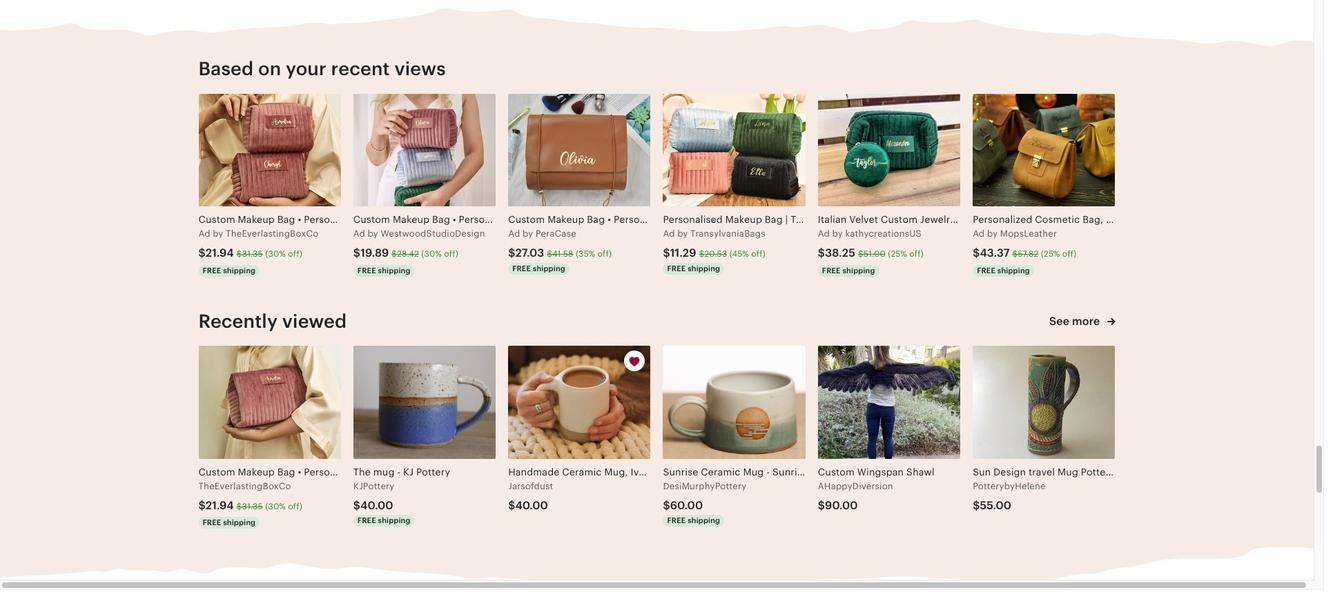 Task type: describe. For each thing, give the bounding box(es) containing it.
custom makeup bag • personalised bridesmaid gifts • wedding gift • travel toiletry bag • cosmetic bag • birthday gift gift for her gift bag image
[[198, 94, 341, 207]]

38.25
[[825, 246, 855, 260]]

off) for custom makeup bag • personalised bridesmaid gifts • wedding gift • travel toiletry bag • cosmetic bag • birthday gift gift for her gift bag image
[[288, 249, 302, 259]]

custom makeup bag • personalized christmas gift • leather toiletry bag • bridesmaid gifts • wedding gift • cute cosmetic bag • birthday gift image
[[508, 94, 651, 207]]

personalised makeup bag | travel toiletry bag | bridesmaid bag | bridesmaid proposal | cosmetic bag | wedding gift | christmas gift image
[[663, 94, 806, 207]]

on
[[258, 58, 281, 80]]

off) for italian velvet custom jewelry box, travel jewelry organizer, christmas gift, holiday gift set, storage case, perfect for her, toiletry bag image
[[909, 249, 924, 259]]

free shipping for westwoodstudiodesign
[[358, 266, 411, 275]]

desimurphypottery
[[663, 481, 747, 491]]

wingspan
[[857, 467, 904, 478]]

y for 11.29
[[683, 228, 688, 239]]

see more
[[1049, 315, 1103, 328]]

41.58
[[552, 249, 573, 259]]

free inside $ 11.29 $ 20.53 (45% off) free shipping
[[667, 264, 686, 272]]

recent
[[331, 58, 390, 80]]

a d b y mopsleather
[[973, 228, 1057, 239]]

custom wingspan shawl image
[[818, 346, 960, 459]]

40.00 for $ 40.00 free shipping
[[360, 499, 393, 512]]

$ 40.00 free shipping
[[353, 499, 411, 525]]

b for 27.03
[[523, 228, 528, 239]]

(25% for 43.37
[[1041, 249, 1060, 259]]

based
[[198, 58, 254, 80]]

21.94 for 60.00
[[206, 499, 234, 512]]

off) for "custom makeup bag • personalised bridesmaid gifts • wedding gift • travel toiletry bag • cosmetic bag • birthday gift • gift for her" image
[[288, 502, 302, 512]]

handmade ceramic mug, ivory mug, white pottery mug, white handmade mug, modern ceramic mug, minimal large mug, stoneware coffee and tea mug image
[[508, 346, 651, 459]]

20.53
[[705, 249, 727, 259]]

55.00
[[980, 499, 1012, 512]]

0 vertical spatial theeverlastingboxco
[[226, 228, 319, 239]]

$ inside $ 40.00 free shipping
[[353, 499, 360, 512]]

b for 19.89
[[368, 228, 374, 239]]

y for 38.25
[[838, 228, 843, 239]]

kjpottery
[[353, 481, 395, 491]]

$ 27.03 $ 41.58 (35% off) free shipping
[[508, 246, 612, 272]]

westwoodstudiodesign
[[381, 228, 485, 239]]

off) inside $ 11.29 $ 20.53 (45% off) free shipping
[[751, 249, 766, 259]]

b for 38.25
[[832, 228, 838, 239]]

60.00
[[670, 499, 703, 512]]

(30% inside the $ 19.89 $ 28.42 (30% off)
[[421, 249, 442, 259]]

italian velvet custom jewelry box, travel jewelry organizer, christmas gift, holiday gift set, storage case, perfect for her, toiletry bag image
[[818, 94, 960, 207]]

$ 19.89 $ 28.42 (30% off)
[[353, 246, 458, 260]]

the mug - kj pottery kjpottery
[[353, 467, 450, 491]]

free shipping for kathycreationsus
[[822, 266, 875, 275]]

43.37
[[980, 246, 1010, 260]]

27.03
[[515, 246, 544, 260]]

d for 21.94
[[205, 228, 210, 239]]

$ 43.37 $ 57.82 (25% off)
[[973, 246, 1077, 260]]

viewed
[[282, 311, 347, 332]]

custom makeup bag • personalised bridesmaid gifts • wedding gift • travel toiletry bag • cosmetic bag • birthday gift • gift for her image
[[198, 346, 341, 459]]

19.89
[[360, 246, 389, 260]]

d for 43.37
[[979, 228, 985, 239]]

(45%
[[730, 249, 749, 259]]

31.35 for 11.29
[[242, 249, 263, 259]]

shipping inside $ 27.03 $ 41.58 (35% off) free shipping
[[533, 264, 565, 272]]

custom makeup bag • personalised bridesmaid gifts • wedding gift • travel toiletry bag • cosmetic bag • birthday gift • wedding favors image
[[353, 94, 496, 207]]

jarsofdust
[[508, 481, 553, 491]]

$ 21.94 $ 31.35 (30% off) for 11.29
[[198, 246, 302, 260]]

off) for personalized cosmetic bag, leather dopp kit for women, gifts for her, custom drawstring makeup bag, travel toiletry pouch, christmas gifts image
[[1062, 249, 1077, 259]]

1 vertical spatial theeverlastingboxco
[[198, 481, 291, 491]]

sunrise ceramic mug - sunrise + sunset mugs - white and turquoise ceramic mug - coffee mug pottery mug - handmade mug - desi murphy pottery image
[[663, 346, 806, 459]]

d for 19.89
[[359, 228, 365, 239]]

a d b y westwoodstudiodesign
[[353, 228, 485, 239]]

a for 11.29
[[663, 228, 669, 239]]

kj
[[403, 467, 414, 478]]

51.00
[[864, 249, 886, 259]]

$ 38.25 $ 51.00 (25% off)
[[818, 246, 924, 260]]

a for 43.37
[[973, 228, 979, 239]]

57.82
[[1018, 249, 1039, 259]]

free shipping for mopsleather
[[977, 266, 1030, 275]]

mopsleather
[[1000, 228, 1057, 239]]

$ 60.00 free shipping
[[663, 499, 720, 525]]



Task type: locate. For each thing, give the bounding box(es) containing it.
y
[[218, 228, 223, 239], [373, 228, 378, 239], [528, 228, 533, 239], [683, 228, 688, 239], [838, 228, 843, 239], [993, 228, 998, 239]]

3 y from the left
[[528, 228, 533, 239]]

5 d from the left
[[824, 228, 830, 239]]

5 b from the left
[[832, 228, 838, 239]]

a d b y peracase
[[508, 228, 576, 239]]

shipping inside $ 40.00 free shipping
[[378, 517, 411, 525]]

kathycreationsus
[[845, 228, 922, 239]]

d for 38.25
[[824, 228, 830, 239]]

3 b from the left
[[523, 228, 528, 239]]

0 horizontal spatial (25%
[[888, 249, 907, 259]]

2 a from the left
[[353, 228, 360, 239]]

2 b from the left
[[368, 228, 374, 239]]

5 y from the left
[[838, 228, 843, 239]]

free
[[512, 264, 531, 272], [667, 264, 686, 272], [203, 266, 221, 275], [358, 266, 376, 275], [822, 266, 841, 275], [977, 266, 996, 275], [358, 517, 376, 525], [667, 517, 686, 525], [203, 519, 221, 527]]

a for 19.89
[[353, 228, 360, 239]]

4 a from the left
[[663, 228, 669, 239]]

$ inside the $ 19.89 $ 28.42 (30% off)
[[392, 249, 397, 259]]

5 a from the left
[[818, 228, 824, 239]]

a d b y kathycreationsus
[[818, 228, 922, 239]]

a for 38.25
[[818, 228, 824, 239]]

40.00
[[360, 499, 393, 512], [515, 499, 548, 512]]

2 d from the left
[[359, 228, 365, 239]]

peracase
[[536, 228, 576, 239]]

ahappydiversion
[[818, 481, 893, 491]]

6 b from the left
[[987, 228, 993, 239]]

(25% for 38.25
[[888, 249, 907, 259]]

0 vertical spatial 31.35
[[242, 249, 263, 259]]

mug
[[373, 467, 395, 478]]

40.00 for $ 40.00
[[515, 499, 548, 512]]

(25% right 57.82
[[1041, 249, 1060, 259]]

b for 43.37
[[987, 228, 993, 239]]

1 $ 21.94 $ 31.35 (30% off) from the top
[[198, 246, 302, 260]]

off) inside $ 27.03 $ 41.58 (35% off) free shipping
[[598, 249, 612, 259]]

free inside $ 60.00 free shipping
[[667, 517, 686, 525]]

1 vertical spatial $ 21.94 $ 31.35 (30% off)
[[198, 499, 302, 512]]

the mug - kj pottery image
[[353, 346, 496, 459]]

a d b y theeverlastingboxco
[[198, 228, 319, 239]]

custom
[[818, 467, 855, 478]]

$ inside $ 43.37 $ 57.82 (25% off)
[[1013, 249, 1018, 259]]

personalized cosmetic bag, leather dopp kit for women, gifts for her, custom drawstring makeup bag, travel toiletry pouch, christmas gifts image
[[973, 94, 1115, 207]]

free inside $ 40.00 free shipping
[[358, 517, 376, 525]]

0 horizontal spatial 40.00
[[360, 499, 393, 512]]

6 y from the left
[[993, 228, 998, 239]]

$ inside $ 60.00 free shipping
[[663, 499, 670, 512]]

shawl
[[907, 467, 935, 478]]

b for 11.29
[[677, 228, 683, 239]]

theeverlastingboxco
[[226, 228, 319, 239], [198, 481, 291, 491]]

4 y from the left
[[683, 228, 688, 239]]

21.94
[[206, 246, 234, 260], [206, 499, 234, 512]]

off)
[[288, 249, 302, 259], [444, 249, 458, 259], [598, 249, 612, 259], [751, 249, 766, 259], [909, 249, 924, 259], [1062, 249, 1077, 259], [288, 502, 302, 512]]

31.35 for 60.00
[[242, 502, 263, 512]]

(25% inside $ 38.25 $ 51.00 (25% off)
[[888, 249, 907, 259]]

y for 43.37
[[993, 228, 998, 239]]

$ 90.00
[[818, 499, 858, 512]]

40.00 down kjpottery
[[360, 499, 393, 512]]

11.29
[[670, 246, 696, 260]]

1 (25% from the left
[[888, 249, 907, 259]]

pottery
[[416, 467, 450, 478]]

1 horizontal spatial 40.00
[[515, 499, 548, 512]]

2 (25% from the left
[[1041, 249, 1060, 259]]

$ 21.94 $ 31.35 (30% off)
[[198, 246, 302, 260], [198, 499, 302, 512]]

$
[[198, 246, 206, 260], [353, 246, 360, 260], [508, 246, 515, 260], [663, 246, 670, 260], [818, 246, 825, 260], [973, 246, 980, 260], [237, 249, 242, 259], [392, 249, 397, 259], [547, 249, 552, 259], [699, 249, 705, 259], [858, 249, 864, 259], [1013, 249, 1018, 259], [198, 499, 206, 512], [353, 499, 360, 512], [508, 499, 515, 512], [663, 499, 670, 512], [818, 499, 825, 512], [973, 499, 980, 512], [237, 502, 242, 512]]

see more link
[[1049, 314, 1115, 329]]

3 a from the left
[[508, 228, 514, 239]]

28.42
[[397, 249, 419, 259]]

a d b y transylvaniabags
[[663, 228, 766, 239]]

based on your recent views
[[198, 58, 446, 80]]

6 d from the left
[[979, 228, 985, 239]]

$ 40.00
[[508, 499, 548, 512]]

$ inside $ 38.25 $ 51.00 (25% off)
[[858, 249, 864, 259]]

transylvaniabags
[[690, 228, 766, 239]]

2 21.94 from the top
[[206, 499, 234, 512]]

views
[[395, 58, 446, 80]]

90.00
[[825, 499, 858, 512]]

off) inside $ 43.37 $ 57.82 (25% off)
[[1062, 249, 1077, 259]]

0 vertical spatial $ 21.94 $ 31.35 (30% off)
[[198, 246, 302, 260]]

free shipping
[[203, 266, 256, 275], [358, 266, 411, 275], [822, 266, 875, 275], [977, 266, 1030, 275], [203, 519, 256, 527]]

off) inside $ 38.25 $ 51.00 (25% off)
[[909, 249, 924, 259]]

0 vertical spatial 21.94
[[206, 246, 234, 260]]

d for 27.03
[[514, 228, 520, 239]]

a
[[198, 228, 205, 239], [353, 228, 360, 239], [508, 228, 514, 239], [663, 228, 669, 239], [818, 228, 824, 239], [973, 228, 979, 239]]

3 d from the left
[[514, 228, 520, 239]]

d for 11.29
[[669, 228, 675, 239]]

your
[[286, 58, 327, 80]]

$ 11.29 $ 20.53 (45% off) free shipping
[[663, 246, 766, 272]]

2 40.00 from the left
[[515, 499, 548, 512]]

(30% for 11.29
[[265, 249, 286, 259]]

custom wingspan shawl ahappydiversion
[[818, 467, 935, 491]]

21.94 for 11.29
[[206, 246, 234, 260]]

a for 27.03
[[508, 228, 514, 239]]

2 y from the left
[[373, 228, 378, 239]]

(30%
[[265, 249, 286, 259], [421, 249, 442, 259], [265, 502, 286, 512]]

(35%
[[576, 249, 595, 259]]

y for 21.94
[[218, 228, 223, 239]]

31.35
[[242, 249, 263, 259], [242, 502, 263, 512]]

4 b from the left
[[677, 228, 683, 239]]

recently
[[198, 311, 278, 332]]

2 31.35 from the top
[[242, 502, 263, 512]]

$ 21.94 $ 31.35 (30% off) for 60.00
[[198, 499, 302, 512]]

1 31.35 from the top
[[242, 249, 263, 259]]

1 y from the left
[[218, 228, 223, 239]]

b
[[213, 228, 219, 239], [368, 228, 374, 239], [523, 228, 528, 239], [677, 228, 683, 239], [832, 228, 838, 239], [987, 228, 993, 239]]

off) inside the $ 19.89 $ 28.42 (30% off)
[[444, 249, 458, 259]]

-
[[397, 467, 401, 478]]

shipping
[[533, 264, 565, 272], [688, 264, 720, 272], [223, 266, 256, 275], [378, 266, 411, 275], [843, 266, 875, 275], [998, 266, 1030, 275], [378, 517, 411, 525], [688, 517, 720, 525], [223, 519, 256, 527]]

(25% inside $ 43.37 $ 57.82 (25% off)
[[1041, 249, 1060, 259]]

1 vertical spatial 31.35
[[242, 502, 263, 512]]

off) for 'custom makeup bag • personalised bridesmaid gifts • wedding gift • travel toiletry bag • cosmetic bag • birthday gift • wedding favors' image
[[444, 249, 458, 259]]

1 a from the left
[[198, 228, 205, 239]]

1 40.00 from the left
[[360, 499, 393, 512]]

1 d from the left
[[205, 228, 210, 239]]

b for 21.94
[[213, 228, 219, 239]]

the
[[353, 467, 371, 478]]

shipping inside $ 60.00 free shipping
[[688, 517, 720, 525]]

(25% right 51.00
[[888, 249, 907, 259]]

6 a from the left
[[973, 228, 979, 239]]

y for 19.89
[[373, 228, 378, 239]]

1 vertical spatial 21.94
[[206, 499, 234, 512]]

(25%
[[888, 249, 907, 259], [1041, 249, 1060, 259]]

shipping inside $ 11.29 $ 20.53 (45% off) free shipping
[[688, 264, 720, 272]]

y for 27.03
[[528, 228, 533, 239]]

see
[[1049, 315, 1070, 328]]

sun design travel mug pottery mug coffee cup hand-made microwave and dishwasher safe 14 oz image
[[973, 346, 1115, 459]]

more
[[1072, 315, 1100, 328]]

free shipping for theeverlastingboxco
[[203, 266, 256, 275]]

recently viewed
[[198, 311, 347, 332]]

1 21.94 from the top
[[206, 246, 234, 260]]

2 $ 21.94 $ 31.35 (30% off) from the top
[[198, 499, 302, 512]]

$ 55.00
[[973, 499, 1012, 512]]

d
[[205, 228, 210, 239], [359, 228, 365, 239], [514, 228, 520, 239], [669, 228, 675, 239], [824, 228, 830, 239], [979, 228, 985, 239]]

4 d from the left
[[669, 228, 675, 239]]

a for 21.94
[[198, 228, 205, 239]]

40.00 down jarsofdust
[[515, 499, 548, 512]]

potterybyhelene
[[973, 481, 1046, 491]]

1 horizontal spatial (25%
[[1041, 249, 1060, 259]]

(30% for 60.00
[[265, 502, 286, 512]]

1 b from the left
[[213, 228, 219, 239]]

free inside $ 27.03 $ 41.58 (35% off) free shipping
[[512, 264, 531, 272]]

40.00 inside $ 40.00 free shipping
[[360, 499, 393, 512]]



Task type: vqa. For each thing, say whether or not it's contained in the screenshot.
$ inside the $ 43.37 $ 57.82 (25% off)
yes



